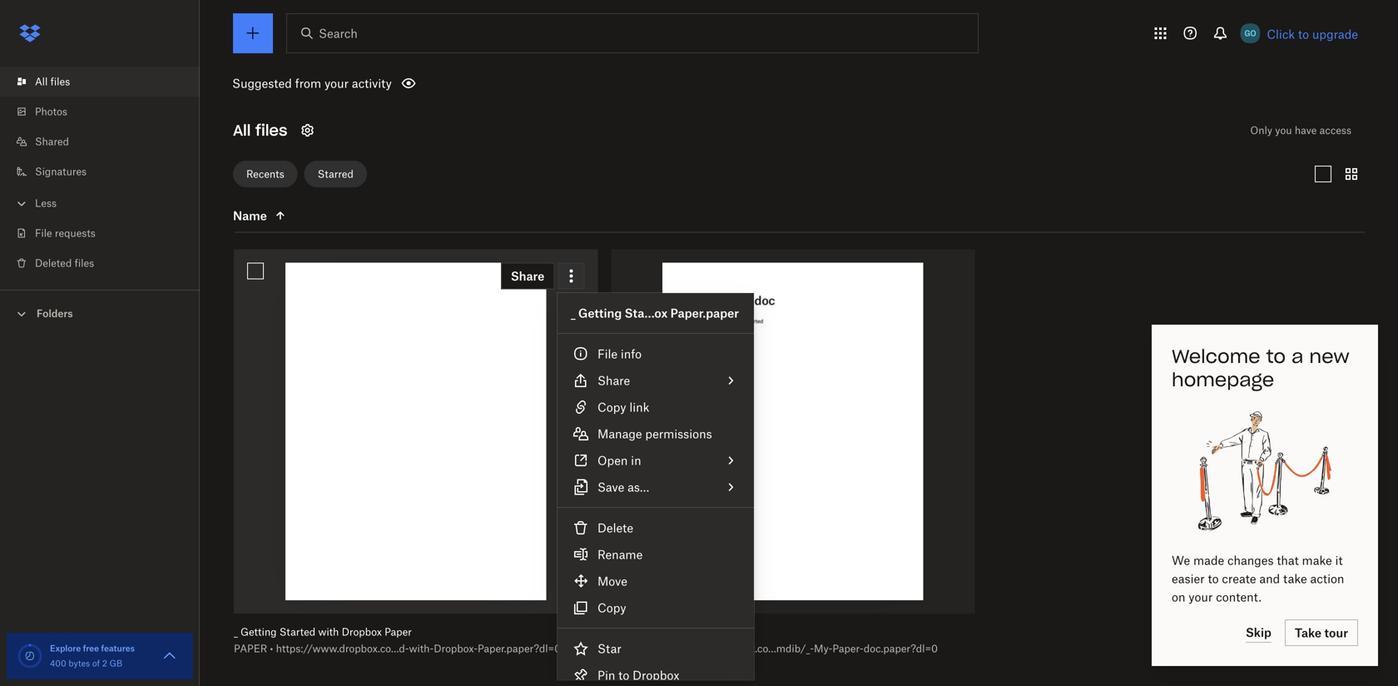 Task type: vqa. For each thing, say whether or not it's contained in the screenshot.
Only you in the Name 06-Blue_Purple_DM-4K.png, Modified 12/5/2023 2:18 pm, element
no



Task type: describe. For each thing, give the bounding box(es) containing it.
copy link menu item
[[558, 394, 754, 420]]

in
[[631, 453, 642, 468]]

new
[[1310, 345, 1350, 368]]

skip
[[1246, 625, 1272, 639]]

content.
[[1217, 590, 1262, 604]]

take
[[1284, 572, 1308, 586]]

file requests
[[35, 227, 96, 239]]

files for deleted files link at the left top of the page
[[75, 257, 94, 269]]

paper inside the _ getting started with dropbox paper paper • https://www.dropbox.co…d-with-dropbox-paper.paper?dl=0
[[385, 626, 412, 638]]

all files list item
[[0, 67, 200, 97]]

click
[[1268, 27, 1296, 41]]

save as… menu item
[[558, 474, 754, 500]]

suggested
[[232, 76, 292, 90]]

deleted files
[[35, 257, 94, 269]]

file, _ my paper doc.paper row
[[605, 249, 976, 667]]

with-
[[409, 642, 434, 655]]

_ my paper doc button for https://www.dropbox.co…mdib/_-
[[611, 625, 939, 639]]

changes
[[1228, 553, 1274, 567]]

access
[[1320, 124, 1352, 137]]

rename
[[598, 547, 643, 562]]

as…
[[628, 480, 650, 494]]

name
[[233, 209, 267, 223]]

files for all files link at the top left
[[50, 75, 70, 88]]

my for _ my paper doc paper • dropbox
[[242, 66, 257, 78]]

starred
[[318, 168, 354, 180]]

delete menu item
[[558, 515, 754, 541]]

doc for https://www.dropbox.co…mdib/_-
[[665, 626, 683, 638]]

of
[[92, 658, 100, 669]]

_ getting started with dropbox paper paper • https://www.dropbox.co…d-with-dropbox-paper.paper?dl=0
[[234, 626, 561, 655]]

paper for _ getting …opbox paper paper • dropbox
[[397, 82, 430, 95]]

suggested from your activity
[[232, 76, 392, 90]]

you
[[1276, 124, 1293, 137]]

shared link
[[13, 127, 200, 157]]

manage permissions
[[598, 427, 712, 441]]

with
[[318, 626, 339, 638]]

dropbox inside _ my paper doc paper • dropbox
[[278, 82, 318, 95]]

_ for _ getting started with dropbox paper paper • https://www.dropbox.co…d-with-dropbox-paper.paper?dl=0
[[234, 626, 238, 638]]

manage
[[598, 427, 642, 441]]

skip button
[[1246, 623, 1272, 643]]

file for file info
[[598, 347, 618, 361]]

make
[[1303, 553, 1333, 567]]

shared
[[35, 135, 69, 148]]

2
[[102, 658, 107, 669]]

https://www.dropbox.co…d-
[[276, 642, 409, 655]]

upgrade
[[1313, 27, 1359, 41]]

share menu item
[[558, 367, 754, 394]]

getting for started
[[241, 626, 277, 638]]

deleted files link
[[13, 248, 200, 278]]

paper inside _ my paper doc paper • https://www.dropbox.co…mdib/_-my-paper-doc.paper?dl=0
[[635, 626, 663, 638]]

_ for _ getting …opbox paper paper • dropbox
[[397, 66, 401, 78]]

starred button
[[304, 161, 367, 187]]

activity
[[352, 76, 392, 90]]

on
[[1172, 590, 1186, 604]]

create
[[1223, 572, 1257, 586]]

file info
[[598, 347, 642, 361]]

dropbox inside menu item
[[633, 668, 680, 682]]

_ my paper doc button for dropbox
[[236, 65, 349, 79]]

0 horizontal spatial your
[[325, 76, 349, 90]]

made
[[1194, 553, 1225, 567]]

all inside list item
[[35, 75, 48, 88]]

_ my paper doc paper • https://www.dropbox.co…mdib/_-my-paper-doc.paper?dl=0
[[611, 626, 938, 655]]

• inside the _ getting started with dropbox paper paper • https://www.dropbox.co…d-with-dropbox-paper.paper?dl=0
[[270, 642, 273, 655]]

have
[[1295, 124, 1317, 137]]

copy for copy
[[598, 601, 627, 615]]

only
[[1251, 124, 1273, 137]]

recents button
[[233, 161, 298, 187]]

explore free features 400 bytes of 2 gb
[[50, 643, 135, 669]]

and
[[1260, 572, 1281, 586]]

menu containing _ getting sta…ox paper.paper
[[558, 293, 754, 686]]

take
[[1295, 626, 1322, 640]]

…opbox
[[442, 66, 479, 78]]

all files link
[[13, 67, 200, 97]]

to for a
[[1267, 345, 1286, 368]]

signatures
[[35, 165, 87, 178]]

copy for copy link
[[598, 400, 627, 414]]

less image
[[13, 195, 30, 212]]

my-
[[814, 642, 833, 655]]

photos
[[35, 105, 67, 118]]

explore
[[50, 643, 81, 654]]

paper inside the _ getting started with dropbox paper paper • https://www.dropbox.co…d-with-dropbox-paper.paper?dl=0
[[234, 642, 267, 655]]

open in menu item
[[558, 447, 754, 474]]

free
[[83, 643, 99, 654]]

click to upgrade link
[[1268, 27, 1359, 41]]

from
[[295, 76, 321, 90]]

folders button
[[0, 301, 200, 325]]

_ for _ my paper doc paper • https://www.dropbox.co…mdib/_-my-paper-doc.paper?dl=0
[[611, 626, 615, 638]]

manage permissions menu item
[[558, 420, 754, 447]]

your inside we made changes that make it easier to create and take action on your content.
[[1189, 590, 1213, 604]]

400
[[50, 658, 66, 669]]

move menu item
[[558, 568, 754, 594]]

paper.paper
[[671, 306, 739, 320]]

easier
[[1172, 572, 1205, 586]]

less
[[35, 197, 57, 209]]

click to upgrade
[[1268, 27, 1359, 41]]

file, _ getting started with dropbox paper.paper row
[[227, 249, 598, 667]]

2 horizontal spatial files
[[256, 121, 288, 140]]

_ my paper doc paper • dropbox
[[236, 66, 318, 95]]

info
[[621, 347, 642, 361]]

dropbox inside the _ getting started with dropbox paper paper • https://www.dropbox.co…d-with-dropbox-paper.paper?dl=0
[[342, 626, 382, 638]]

link
[[630, 400, 650, 414]]



Task type: locate. For each thing, give the bounding box(es) containing it.
my inside _ my paper doc paper • https://www.dropbox.co…mdib/_-my-paper-doc.paper?dl=0
[[618, 626, 633, 638]]

copy down share
[[598, 400, 627, 414]]

your right from
[[325, 76, 349, 90]]

doc down copy menu item at the bottom
[[665, 626, 683, 638]]

dropbox inside _ getting …opbox paper paper • dropbox
[[439, 82, 479, 95]]

_ my paper doc button up "https://www.dropbox.co…mdib/_-"
[[611, 625, 939, 639]]

dialog image. image
[[1199, 405, 1332, 538]]

• inside _ getting …opbox paper paper • dropbox
[[433, 82, 436, 95]]

welcome
[[1172, 345, 1261, 368]]

_ left sta…ox at the left of the page
[[571, 306, 576, 320]]

_ left from
[[236, 66, 240, 78]]

sta…ox
[[625, 306, 668, 320]]

1 vertical spatial _ my paper doc button
[[611, 625, 939, 639]]

file info menu item
[[558, 341, 754, 367]]

we
[[1172, 553, 1191, 567]]

take tour
[[1295, 626, 1349, 640]]

1 paper • dropbox button from the left
[[236, 82, 349, 95]]

files inside list item
[[50, 75, 70, 88]]

your right 'on'
[[1189, 590, 1213, 604]]

all
[[35, 75, 48, 88], [233, 121, 251, 140]]

action
[[1311, 572, 1345, 586]]

file left info on the left of page
[[598, 347, 618, 361]]

_ inside _ my paper doc paper • dropbox
[[236, 66, 240, 78]]

1 horizontal spatial _ my paper doc button
[[611, 625, 939, 639]]

doc inside _ my paper doc paper • dropbox
[[290, 66, 307, 78]]

• inside _ my paper doc paper • https://www.dropbox.co…mdib/_-my-paper-doc.paper?dl=0
[[648, 642, 651, 655]]

_ right activity
[[397, 66, 401, 78]]

1 vertical spatial my
[[618, 626, 633, 638]]

paper inside _ getting …opbox paper paper • dropbox
[[397, 82, 430, 95]]

copy link
[[598, 400, 650, 414]]

_
[[236, 66, 240, 78], [397, 66, 401, 78], [571, 306, 576, 320], [234, 626, 238, 638], [611, 626, 615, 638]]

2 vertical spatial getting
[[241, 626, 277, 638]]

1 vertical spatial files
[[256, 121, 288, 140]]

1 horizontal spatial your
[[1189, 590, 1213, 604]]

0 horizontal spatial _ my paper doc button
[[236, 65, 349, 79]]

star menu item
[[558, 635, 754, 662]]

copy
[[598, 400, 627, 414], [598, 601, 627, 615]]

files up recents
[[256, 121, 288, 140]]

1 horizontal spatial files
[[75, 257, 94, 269]]

0 vertical spatial files
[[50, 75, 70, 88]]

1 horizontal spatial all
[[233, 121, 251, 140]]

to left a
[[1267, 345, 1286, 368]]

0 horizontal spatial my
[[242, 66, 257, 78]]

my left from
[[242, 66, 257, 78]]

to inside the welcome to a new homepage
[[1267, 345, 1286, 368]]

name button
[[233, 206, 373, 226]]

doc for dropbox
[[290, 66, 307, 78]]

1 vertical spatial all files
[[233, 121, 288, 140]]

it
[[1336, 553, 1343, 567]]

my inside _ my paper doc paper • dropbox
[[242, 66, 257, 78]]

only you have access
[[1251, 124, 1352, 137]]

_ inside menu
[[571, 306, 576, 320]]

to for upgrade
[[1299, 27, 1310, 41]]

1 vertical spatial copy
[[598, 601, 627, 615]]

delete
[[598, 521, 634, 535]]

to right click
[[1299, 27, 1310, 41]]

tour
[[1325, 626, 1349, 640]]

• for _ my paper doc paper • https://www.dropbox.co…mdib/_-my-paper-doc.paper?dl=0
[[648, 642, 651, 655]]

_ left started
[[234, 626, 238, 638]]

_ my paper doc button inside row
[[611, 625, 939, 639]]

to down made
[[1208, 572, 1219, 586]]

requests
[[55, 227, 96, 239]]

_ getting …opbox paper button
[[397, 65, 510, 79]]

that
[[1277, 553, 1299, 567]]

• down _ getting …opbox paper button
[[433, 82, 436, 95]]

paper up with-
[[385, 626, 412, 638]]

paper • dropbox button for …opbox
[[397, 82, 510, 95]]

dropbox left activity
[[278, 82, 318, 95]]

1 horizontal spatial my
[[618, 626, 633, 638]]

1 horizontal spatial paper • dropbox button
[[397, 82, 510, 95]]

0 vertical spatial file
[[35, 227, 52, 239]]

open in
[[598, 453, 642, 468]]

open
[[598, 453, 628, 468]]

_ my paper doc button left activity
[[236, 65, 349, 79]]

files
[[50, 75, 70, 88], [256, 121, 288, 140], [75, 257, 94, 269]]

file inside menu item
[[598, 347, 618, 361]]

_ getting …opbox paper paper • dropbox
[[397, 66, 509, 95]]

_ my paper doc button
[[236, 65, 349, 79], [611, 625, 939, 639]]

all files inside list item
[[35, 75, 70, 88]]

recents
[[246, 168, 284, 180]]

• for _ getting …opbox paper paper • dropbox
[[433, 82, 436, 95]]

deleted
[[35, 257, 72, 269]]

file requests link
[[13, 218, 200, 248]]

•
[[272, 82, 275, 95], [433, 82, 436, 95], [270, 642, 273, 655], [648, 642, 651, 655]]

https://www.dropbox.co…mdib/_-
[[654, 642, 814, 655]]

1 copy from the top
[[598, 400, 627, 414]]

0 vertical spatial getting
[[404, 66, 440, 78]]

welcome to a new homepage
[[1172, 345, 1350, 391]]

file for file requests
[[35, 227, 52, 239]]

0 vertical spatial doc
[[290, 66, 307, 78]]

doc.paper?dl=0
[[864, 642, 938, 655]]

paper inside _ getting …opbox paper paper • dropbox
[[482, 66, 509, 78]]

• for _ my paper doc paper • dropbox
[[272, 82, 275, 95]]

my for _ my paper doc paper • https://www.dropbox.co…mdib/_-my-paper-doc.paper?dl=0
[[618, 626, 633, 638]]

0 horizontal spatial file
[[35, 227, 52, 239]]

copy menu item
[[558, 594, 754, 621]]

paper • dropbox button left activity
[[236, 82, 349, 95]]

0 vertical spatial _ my paper doc button
[[236, 65, 349, 79]]

paper inside _ my paper doc paper • https://www.dropbox.co…mdib/_-my-paper-doc.paper?dl=0
[[611, 642, 645, 655]]

1 horizontal spatial doc
[[665, 626, 683, 638]]

my
[[242, 66, 257, 78], [618, 626, 633, 638]]

_ getting sta…ox paper.paper
[[571, 306, 739, 320]]

rename menu item
[[558, 541, 754, 568]]

to right pin
[[619, 668, 630, 682]]

0 horizontal spatial doc
[[290, 66, 307, 78]]

your
[[325, 76, 349, 90], [1189, 590, 1213, 604]]

_ for _ my paper doc paper • dropbox
[[236, 66, 240, 78]]

gb
[[110, 658, 123, 669]]

paper
[[260, 66, 287, 78], [482, 66, 509, 78], [385, 626, 412, 638], [635, 626, 663, 638]]

dropbox down …opbox
[[439, 82, 479, 95]]

_ getting started with dropbox paper button
[[234, 625, 561, 639]]

doc
[[290, 66, 307, 78], [665, 626, 683, 638]]

• inside _ my paper doc paper • dropbox
[[272, 82, 275, 95]]

folders
[[37, 307, 73, 320]]

getting up file info
[[579, 306, 622, 320]]

1 vertical spatial doc
[[665, 626, 683, 638]]

pin to dropbox
[[598, 668, 680, 682]]

paper-
[[833, 642, 864, 655]]

_ inside _ getting …opbox paper paper • dropbox
[[397, 66, 401, 78]]

we made changes that make it easier to create and take action on your content.
[[1172, 553, 1345, 604]]

started
[[280, 626, 316, 638]]

to inside we made changes that make it easier to create and take action on your content.
[[1208, 572, 1219, 586]]

all files
[[35, 75, 70, 88], [233, 121, 288, 140]]

0 horizontal spatial getting
[[241, 626, 277, 638]]

pin
[[598, 668, 616, 682]]

0 horizontal spatial all files
[[35, 75, 70, 88]]

0 vertical spatial all
[[35, 75, 48, 88]]

permissions
[[646, 427, 712, 441]]

1 horizontal spatial file
[[598, 347, 618, 361]]

2 vertical spatial files
[[75, 257, 94, 269]]

1 vertical spatial getting
[[579, 306, 622, 320]]

paper for _ my paper doc paper • https://www.dropbox.co…mdib/_-my-paper-doc.paper?dl=0
[[611, 642, 645, 655]]

my up star
[[618, 626, 633, 638]]

0 vertical spatial copy
[[598, 400, 627, 414]]

paper • dropbox button for paper
[[236, 82, 349, 95]]

all files up photos
[[35, 75, 70, 88]]

paper down copy menu item at the bottom
[[635, 626, 663, 638]]

_ up star
[[611, 626, 615, 638]]

copy down move
[[598, 601, 627, 615]]

file
[[35, 227, 52, 239], [598, 347, 618, 361]]

dropbox
[[278, 82, 318, 95], [439, 82, 479, 95], [342, 626, 382, 638], [633, 668, 680, 682]]

move
[[598, 574, 628, 588]]

all up photos
[[35, 75, 48, 88]]

_ inside the _ getting started with dropbox paper paper • https://www.dropbox.co…d-with-dropbox-paper.paper?dl=0
[[234, 626, 238, 638]]

quota usage element
[[17, 643, 43, 669]]

menu
[[558, 293, 754, 686]]

0 vertical spatial your
[[325, 76, 349, 90]]

paper • dropbox button down _ getting …opbox paper button
[[397, 82, 510, 95]]

paper.paper?dl=0
[[478, 642, 561, 655]]

features
[[101, 643, 135, 654]]

0 vertical spatial my
[[242, 66, 257, 78]]

doc left activity
[[290, 66, 307, 78]]

paper right …opbox
[[482, 66, 509, 78]]

dropbox down the star menu item
[[633, 668, 680, 682]]

all files up recents button
[[233, 121, 288, 140]]

paper for _ my paper doc paper • dropbox
[[236, 82, 269, 95]]

dropbox up "https://www.dropbox.co…d-"
[[342, 626, 382, 638]]

a
[[1292, 345, 1304, 368]]

_ for _ getting sta…ox paper.paper
[[571, 306, 576, 320]]

paper inside _ my paper doc paper • dropbox
[[236, 82, 269, 95]]

1 horizontal spatial getting
[[404, 66, 440, 78]]

getting for …opbox
[[404, 66, 440, 78]]

1 horizontal spatial all files
[[233, 121, 288, 140]]

_ inside _ my paper doc paper • https://www.dropbox.co…mdib/_-my-paper-doc.paper?dl=0
[[611, 626, 615, 638]]

getting inside _ getting …opbox paper paper • dropbox
[[404, 66, 440, 78]]

bytes
[[69, 658, 90, 669]]

paper
[[236, 82, 269, 95], [397, 82, 430, 95], [234, 642, 267, 655], [611, 642, 645, 655]]

0 horizontal spatial paper • dropbox button
[[236, 82, 349, 95]]

dropbox-
[[434, 642, 478, 655]]

• left from
[[272, 82, 275, 95]]

• left "https://www.dropbox.co…d-"
[[270, 642, 273, 655]]

share
[[598, 373, 630, 388]]

list containing all files
[[0, 57, 200, 290]]

dropbox image
[[13, 17, 47, 50]]

paper left from
[[260, 66, 287, 78]]

save
[[598, 480, 625, 494]]

take tour button
[[1285, 619, 1359, 646]]

pin to dropbox menu item
[[558, 662, 754, 686]]

save as…
[[598, 480, 650, 494]]

files up photos
[[50, 75, 70, 88]]

getting inside the _ getting started with dropbox paper paper • https://www.dropbox.co…d-with-dropbox-paper.paper?dl=0
[[241, 626, 277, 638]]

to inside menu item
[[619, 668, 630, 682]]

2 paper • dropbox button from the left
[[397, 82, 510, 95]]

homepage
[[1172, 368, 1275, 391]]

paper inside _ my paper doc paper • dropbox
[[260, 66, 287, 78]]

to for dropbox
[[619, 668, 630, 682]]

1 vertical spatial your
[[1189, 590, 1213, 604]]

photos link
[[13, 97, 200, 127]]

0 horizontal spatial all
[[35, 75, 48, 88]]

list
[[0, 57, 200, 290]]

0 horizontal spatial files
[[50, 75, 70, 88]]

2 horizontal spatial getting
[[579, 306, 622, 320]]

0 vertical spatial all files
[[35, 75, 70, 88]]

1 vertical spatial all
[[233, 121, 251, 140]]

getting left started
[[241, 626, 277, 638]]

all up recents button
[[233, 121, 251, 140]]

files right deleted on the left of page
[[75, 257, 94, 269]]

getting left …opbox
[[404, 66, 440, 78]]

getting for sta…ox
[[579, 306, 622, 320]]

1 vertical spatial file
[[598, 347, 618, 361]]

file down less
[[35, 227, 52, 239]]

doc inside _ my paper doc paper • https://www.dropbox.co…mdib/_-my-paper-doc.paper?dl=0
[[665, 626, 683, 638]]

signatures link
[[13, 157, 200, 187]]

• up pin to dropbox menu item
[[648, 642, 651, 655]]

2 copy from the top
[[598, 601, 627, 615]]



